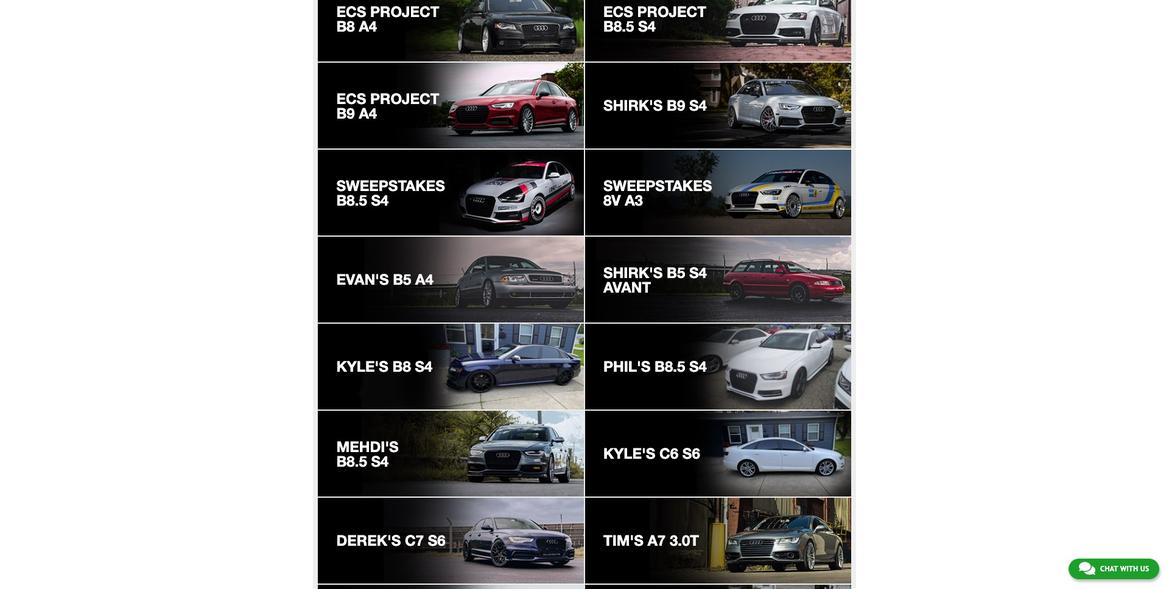 Task type: vqa. For each thing, say whether or not it's contained in the screenshot.
leftmost B5
yes



Task type: describe. For each thing, give the bounding box(es) containing it.
3.0t
[[670, 532, 699, 549]]

a3
[[625, 192, 643, 209]]

2 vertical spatial a4
[[415, 271, 434, 288]]

ecs project b8 a4
[[336, 3, 439, 34]]

tim's
[[604, 532, 644, 549]]

b5 for shirk's
[[667, 264, 685, 281]]

comments image
[[1079, 562, 1096, 576]]

evan's b5 a4
[[336, 271, 434, 288]]

project for ecs project b8.5 s4
[[637, 3, 706, 20]]

us
[[1141, 565, 1149, 574]]

s4 for kyle's b8 s4
[[415, 358, 433, 375]]

b9 inside ecs project b9 a4
[[336, 105, 355, 122]]

s4 for phil's b8.5 s4
[[689, 358, 707, 375]]

1 vertical spatial b8
[[393, 358, 411, 375]]

mehdi's b8.5 s4
[[336, 438, 399, 470]]

s4 for shirk's b5 s4 avant
[[689, 264, 707, 281]]

s4 for sweepstakes b8.5 s4
[[371, 192, 389, 209]]

ecs for b8
[[336, 3, 366, 20]]

chat
[[1100, 565, 1118, 574]]

tim's a7 3.0t
[[604, 532, 699, 549]]

phil's b8.5 s4
[[604, 358, 707, 375]]

kyle's b8 s4
[[336, 358, 433, 375]]

a7
[[648, 532, 666, 549]]

b8.5 for mehdi's b8.5 s4
[[336, 453, 367, 470]]

b8 inside ecs project b8 a4
[[336, 17, 355, 34]]

s4 inside "ecs project b8.5 s4"
[[638, 17, 656, 34]]

1 horizontal spatial b9
[[667, 97, 685, 114]]

with
[[1120, 565, 1138, 574]]

chat with us link
[[1069, 559, 1160, 580]]

kyle's for kyle's c6 s6
[[604, 445, 656, 462]]

derek's c7 s6
[[336, 532, 446, 549]]

b5 for evan's
[[393, 271, 411, 288]]

derek's
[[336, 532, 401, 549]]

b8.5 for sweepstakes b8.5 s4
[[336, 192, 367, 209]]



Task type: locate. For each thing, give the bounding box(es) containing it.
b5
[[667, 264, 685, 281], [393, 271, 411, 288]]

project inside "ecs project b8.5 s4"
[[637, 3, 706, 20]]

8v
[[604, 192, 621, 209]]

project
[[370, 3, 439, 20], [637, 3, 706, 20], [370, 90, 439, 107]]

a4 inside ecs project b8 a4
[[359, 17, 377, 34]]

1 horizontal spatial s6
[[683, 445, 700, 462]]

b8.5 for phil's b8.5 s4
[[655, 358, 685, 375]]

1 horizontal spatial b5
[[667, 264, 685, 281]]

1 vertical spatial shirk's
[[604, 264, 663, 281]]

b8.5
[[604, 17, 634, 34], [336, 192, 367, 209], [655, 358, 685, 375], [336, 453, 367, 470]]

0 horizontal spatial s6
[[428, 532, 446, 549]]

sweepstakes for s4
[[336, 177, 445, 194]]

b5 right evan's
[[393, 271, 411, 288]]

ecs project b9 a4
[[336, 90, 439, 122]]

b8.5 inside "ecs project b8.5 s4"
[[604, 17, 634, 34]]

ecs inside "ecs project b8.5 s4"
[[604, 3, 633, 20]]

kyle's c6 s6
[[604, 445, 700, 462]]

shirk's for shirk's b9 s4
[[604, 97, 663, 114]]

1 horizontal spatial kyle's
[[604, 445, 656, 462]]

s4
[[638, 17, 656, 34], [689, 97, 707, 114], [371, 192, 389, 209], [689, 264, 707, 281], [415, 358, 433, 375], [689, 358, 707, 375], [371, 453, 389, 470]]

1 vertical spatial kyle's
[[604, 445, 656, 462]]

s4 inside shirk's b5 s4 avant
[[689, 264, 707, 281]]

ecs inside ecs project b9 a4
[[336, 90, 366, 107]]

2 sweepstakes from the left
[[604, 177, 712, 194]]

s4 for shirk's b9 s4
[[689, 97, 707, 114]]

kyle's
[[336, 358, 388, 375], [604, 445, 656, 462]]

shirk's
[[604, 97, 663, 114], [604, 264, 663, 281]]

0 vertical spatial b8
[[336, 17, 355, 34]]

s4 inside mehdi's b8.5 s4
[[371, 453, 389, 470]]

sweepstakes
[[336, 177, 445, 194], [604, 177, 712, 194]]

sweepstakes b8.5 s4
[[336, 177, 445, 209]]

0 horizontal spatial sweepstakes
[[336, 177, 445, 194]]

sweepstakes for a3
[[604, 177, 712, 194]]

phil's
[[604, 358, 651, 375]]

s6 right c6
[[683, 445, 700, 462]]

s6
[[683, 445, 700, 462], [428, 532, 446, 549]]

a4 for b8
[[359, 17, 377, 34]]

s6 for derek's c7 s6
[[428, 532, 446, 549]]

0 horizontal spatial b8
[[336, 17, 355, 34]]

shirk's inside shirk's b5 s4 avant
[[604, 264, 663, 281]]

shirk's for shirk's b5 s4 avant
[[604, 264, 663, 281]]

chat with us
[[1100, 565, 1149, 574]]

1 vertical spatial a4
[[359, 105, 377, 122]]

0 vertical spatial a4
[[359, 17, 377, 34]]

1 horizontal spatial b8
[[393, 358, 411, 375]]

s4 for mehdi's b8.5 s4
[[371, 453, 389, 470]]

s6 right "c7" in the bottom of the page
[[428, 532, 446, 549]]

0 vertical spatial kyle's
[[336, 358, 388, 375]]

1 vertical spatial s6
[[428, 532, 446, 549]]

shirk's b9 s4
[[604, 97, 707, 114]]

evan's
[[336, 271, 389, 288]]

1 shirk's from the top
[[604, 97, 663, 114]]

0 horizontal spatial b5
[[393, 271, 411, 288]]

0 vertical spatial s6
[[683, 445, 700, 462]]

project inside ecs project b8 a4
[[370, 3, 439, 20]]

a4
[[359, 17, 377, 34], [359, 105, 377, 122], [415, 271, 434, 288]]

1 horizontal spatial sweepstakes
[[604, 177, 712, 194]]

ecs project b8.5 s4
[[604, 3, 706, 34]]

avant
[[604, 279, 651, 296]]

ecs for b8.5
[[604, 3, 633, 20]]

ecs
[[336, 3, 366, 20], [604, 3, 633, 20], [336, 90, 366, 107]]

2 shirk's from the top
[[604, 264, 663, 281]]

kyle's for kyle's b8 s4
[[336, 358, 388, 375]]

b5 inside shirk's b5 s4 avant
[[667, 264, 685, 281]]

b8.5 inside sweepstakes b8.5 s4
[[336, 192, 367, 209]]

sweepstakes 8v a3
[[604, 177, 712, 209]]

project for ecs project b8 a4
[[370, 3, 439, 20]]

a4 for b9
[[359, 105, 377, 122]]

b8
[[336, 17, 355, 34], [393, 358, 411, 375]]

1 sweepstakes from the left
[[336, 177, 445, 194]]

ecs inside ecs project b8 a4
[[336, 3, 366, 20]]

ecs for b9
[[336, 90, 366, 107]]

0 horizontal spatial kyle's
[[336, 358, 388, 375]]

s6 for kyle's c6 s6
[[683, 445, 700, 462]]

b8.5 inside mehdi's b8.5 s4
[[336, 453, 367, 470]]

a4 inside ecs project b9 a4
[[359, 105, 377, 122]]

0 vertical spatial shirk's
[[604, 97, 663, 114]]

mehdi's
[[336, 438, 399, 455]]

project inside ecs project b9 a4
[[370, 90, 439, 107]]

project for ecs project b9 a4
[[370, 90, 439, 107]]

c6
[[660, 445, 679, 462]]

c7
[[405, 532, 424, 549]]

0 horizontal spatial b9
[[336, 105, 355, 122]]

shirk's b5 s4 avant
[[604, 264, 707, 296]]

s4 inside sweepstakes b8.5 s4
[[371, 192, 389, 209]]

b9
[[667, 97, 685, 114], [336, 105, 355, 122]]

b5 right avant
[[667, 264, 685, 281]]



